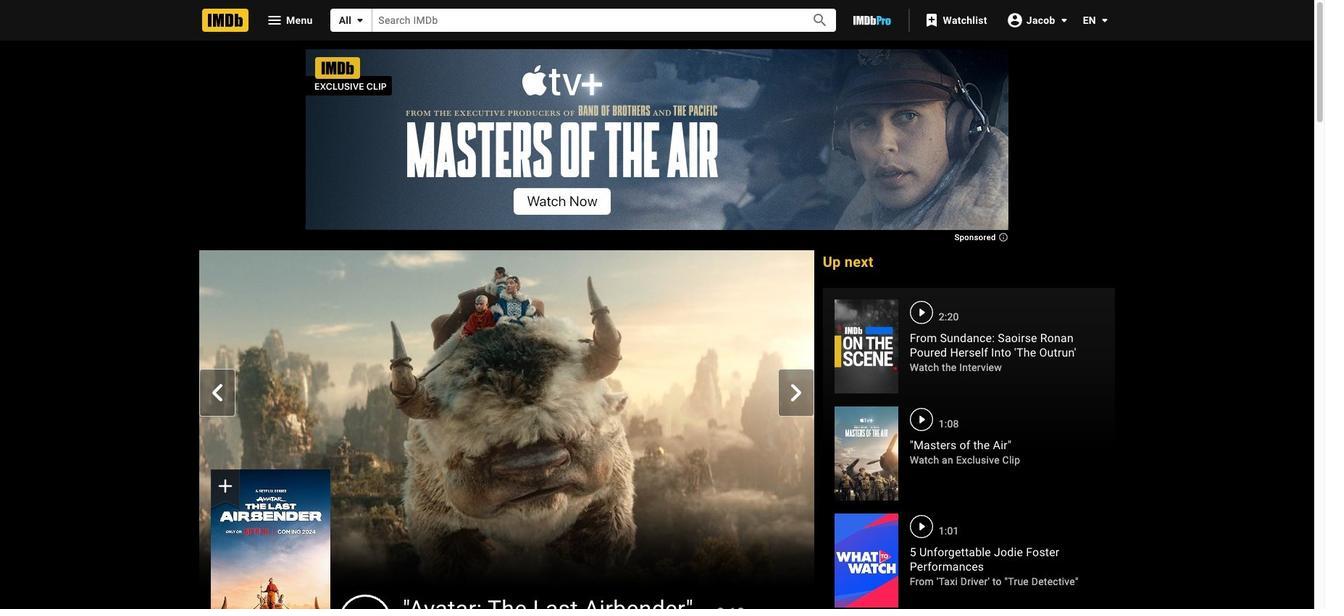 Task type: describe. For each thing, give the bounding box(es) containing it.
2 arrow drop down image from the left
[[1096, 12, 1113, 29]]

masters of the air image
[[834, 407, 898, 501]]

"avatar: the last airbender" element
[[199, 251, 814, 610]]

1 arrow drop down image from the left
[[352, 12, 369, 29]]

submit search image
[[811, 12, 829, 29]]

5 unforgettable jodie foster performances image
[[834, 514, 898, 609]]

"avatar: the last airbender" image
[[199, 251, 814, 597]]

menu image
[[266, 12, 283, 29]]

home image
[[202, 9, 248, 32]]

how saoirse ronan poured a bit of herself into 'the outrun' image
[[834, 300, 898, 394]]



Task type: vqa. For each thing, say whether or not it's contained in the screenshot.
King
no



Task type: locate. For each thing, give the bounding box(es) containing it.
chevron left inline image
[[209, 385, 226, 402]]

watchlist image
[[923, 12, 940, 29]]

arrow drop down image
[[352, 12, 369, 29], [1096, 12, 1113, 29]]

sponsored content section
[[306, 49, 1008, 241]]

account circle image
[[1006, 11, 1024, 29]]

None search field
[[330, 9, 836, 32]]

0 horizontal spatial arrow drop down image
[[352, 12, 369, 29]]

avatar: the last airbender image
[[211, 470, 330, 610], [211, 471, 330, 610]]

None field
[[373, 9, 795, 32]]

1 horizontal spatial arrow drop down image
[[1096, 12, 1113, 29]]

Search IMDb text field
[[373, 9, 795, 32]]

arrow drop down image
[[1055, 11, 1073, 29]]

chevron right inline image
[[787, 385, 805, 402]]

group
[[199, 251, 814, 610], [211, 470, 330, 610]]



